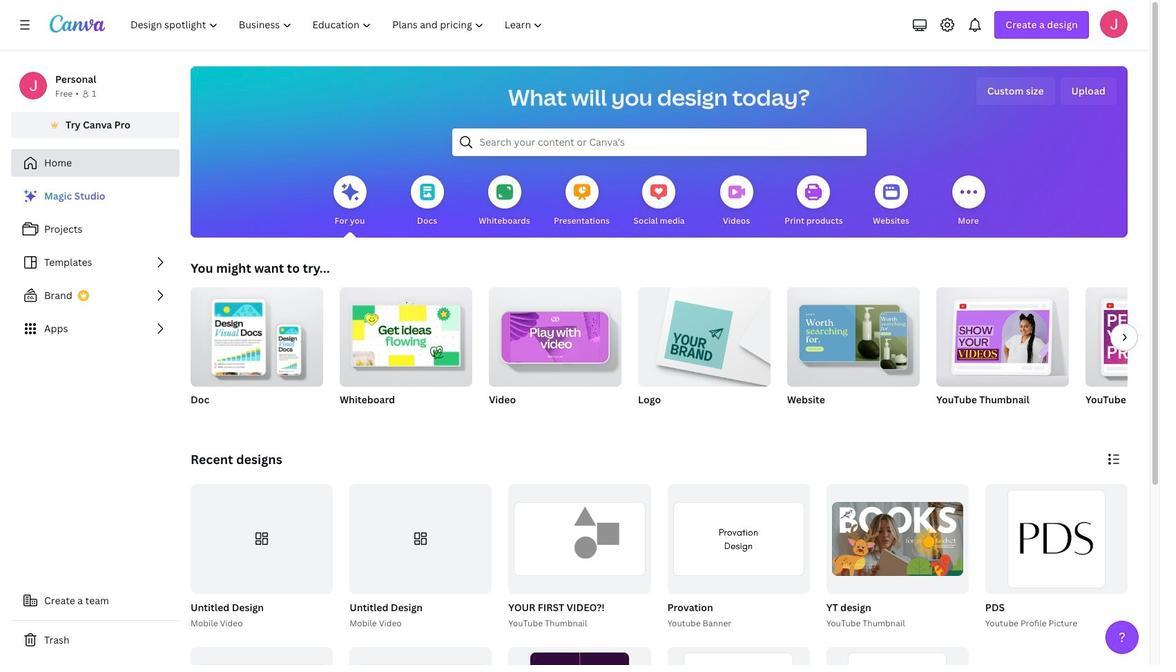 Task type: describe. For each thing, give the bounding box(es) containing it.
Search search field
[[480, 129, 839, 155]]

james peterson image
[[1100, 10, 1128, 38]]



Task type: vqa. For each thing, say whether or not it's contained in the screenshot.
list
yes



Task type: locate. For each thing, give the bounding box(es) containing it.
list
[[11, 182, 180, 343]]

group
[[191, 282, 323, 424], [191, 282, 323, 387], [340, 282, 472, 424], [340, 282, 472, 387], [489, 282, 622, 424], [489, 282, 622, 387], [638, 282, 771, 424], [638, 282, 771, 387], [787, 282, 920, 424], [787, 282, 920, 387], [936, 282, 1069, 424], [936, 282, 1069, 387], [1086, 287, 1160, 424], [1086, 287, 1160, 387], [188, 484, 333, 630], [191, 484, 333, 594], [347, 484, 492, 630], [506, 484, 651, 630], [665, 484, 810, 630], [667, 484, 810, 594], [824, 484, 969, 630], [826, 484, 969, 594], [983, 484, 1128, 630], [985, 484, 1128, 594], [508, 647, 651, 665], [667, 647, 810, 665], [826, 647, 969, 665]]

None search field
[[452, 128, 866, 156]]

top level navigation element
[[122, 11, 555, 39]]



